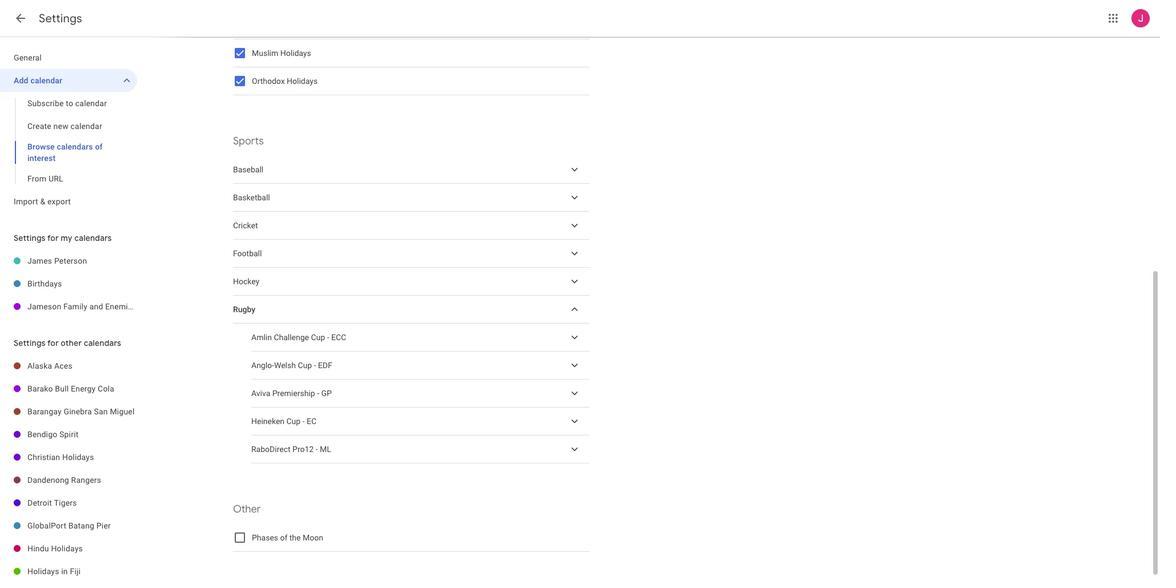 Task type: vqa. For each thing, say whether or not it's contained in the screenshot.
the Holidays
yes



Task type: describe. For each thing, give the bounding box(es) containing it.
settings for my calendars
[[14, 233, 112, 243]]

holidays for hindu holidays
[[51, 545, 83, 554]]

2 vertical spatial cup
[[287, 417, 301, 426]]

aviva
[[252, 389, 271, 398]]

dandenong rangers
[[27, 476, 101, 485]]

globalport batang pier
[[27, 522, 111, 531]]

christian holidays tree item
[[0, 446, 137, 469]]

ginebra
[[64, 408, 92, 417]]

gp
[[321, 389, 332, 398]]

san
[[94, 408, 108, 417]]

bendigo
[[27, 430, 57, 440]]

james peterson
[[27, 257, 87, 266]]

birthdays link
[[27, 273, 137, 296]]

brawl
[[172, 302, 193, 312]]

rabodirect
[[252, 445, 291, 454]]

settings for settings for my calendars
[[14, 233, 46, 243]]

family
[[63, 302, 87, 312]]

- inside 'tree item'
[[314, 361, 316, 370]]

spirit
[[59, 430, 79, 440]]

settings for settings
[[39, 11, 82, 26]]

for for other
[[47, 338, 59, 349]]

alaska
[[27, 362, 52, 371]]

from
[[27, 174, 46, 183]]

jameson family and enemies bbq and brawl tree item
[[0, 296, 193, 318]]

christian holidays link
[[27, 446, 137, 469]]

tigers
[[54, 499, 77, 508]]

add calendar
[[14, 76, 62, 85]]

barako
[[27, 385, 53, 394]]

hindu holidays link
[[27, 538, 137, 561]]

alaska aces link
[[27, 355, 137, 378]]

barangay ginebra san miguel tree item
[[0, 401, 137, 424]]

other
[[61, 338, 82, 349]]

of inside browse calendars of interest
[[95, 142, 103, 151]]

barangay ginebra san miguel link
[[27, 401, 137, 424]]

url
[[49, 174, 63, 183]]

peterson
[[54, 257, 87, 266]]

calendar for create new calendar
[[71, 122, 102, 131]]

barako bull energy cola tree item
[[0, 378, 137, 401]]

football tree item
[[233, 240, 590, 268]]

hockey
[[233, 277, 260, 286]]

settings for other calendars tree
[[0, 355, 137, 578]]

bendigo spirit
[[27, 430, 79, 440]]

- for ec
[[303, 417, 305, 426]]

christian holidays
[[27, 453, 94, 462]]

christian
[[27, 453, 60, 462]]

cricket tree item
[[233, 212, 590, 240]]

aces
[[54, 362, 73, 371]]

new
[[53, 122, 69, 131]]

dandenong rangers link
[[27, 469, 137, 492]]

detroit tigers
[[27, 499, 77, 508]]

barako bull energy cola link
[[27, 378, 137, 401]]

aviva premiership - gp tree item
[[252, 380, 590, 408]]

general
[[14, 53, 42, 62]]

holidays in fiji tree item
[[0, 561, 137, 578]]

amlin challenge cup - ecc
[[252, 333, 346, 342]]

subscribe to calendar
[[27, 99, 107, 108]]

create
[[27, 122, 51, 131]]

1 vertical spatial of
[[280, 534, 288, 543]]

rabodirect pro12 - ml tree item
[[252, 436, 590, 464]]

1 and from the left
[[90, 302, 103, 312]]

miguel
[[110, 408, 135, 417]]

settings for other calendars
[[14, 338, 121, 349]]

energy
[[71, 385, 96, 394]]

import & export
[[14, 197, 71, 206]]

globalport
[[27, 522, 66, 531]]

in
[[61, 568, 68, 577]]

enemies
[[105, 302, 137, 312]]

import
[[14, 197, 38, 206]]

rangers
[[71, 476, 101, 485]]

james
[[27, 257, 52, 266]]

baseball
[[233, 165, 264, 174]]

globalport batang pier tree item
[[0, 515, 137, 538]]

other
[[233, 504, 261, 516]]

jameson
[[27, 302, 61, 312]]

browse
[[27, 142, 55, 151]]

subscribe
[[27, 99, 64, 108]]

calendars inside browse calendars of interest
[[57, 142, 93, 151]]

amlin
[[252, 333, 272, 342]]

phases
[[252, 534, 278, 543]]

muslim
[[252, 49, 278, 58]]

bendigo spirit tree item
[[0, 424, 137, 446]]

hindu holidays tree item
[[0, 538, 137, 561]]

hockey tree item
[[233, 268, 590, 296]]

phases of the moon
[[252, 534, 323, 543]]

basketball
[[233, 193, 270, 202]]

browse calendars of interest
[[27, 142, 103, 163]]

cup for welsh
[[298, 361, 312, 370]]

ecc
[[332, 333, 346, 342]]

holidays in fiji
[[27, 568, 81, 577]]

cola
[[98, 385, 114, 394]]

alaska aces
[[27, 362, 73, 371]]

ml
[[320, 445, 331, 454]]

2 and from the left
[[157, 302, 170, 312]]

barangay
[[27, 408, 62, 417]]



Task type: locate. For each thing, give the bounding box(es) containing it.
0 horizontal spatial and
[[90, 302, 103, 312]]

from url
[[27, 174, 63, 183]]

cricket
[[233, 221, 258, 230]]

holidays for orthodox holidays
[[287, 77, 318, 86]]

cup left ecc
[[311, 333, 325, 342]]

james peterson tree item
[[0, 250, 137, 273]]

fiji
[[70, 568, 81, 577]]

rugby tree item
[[233, 296, 590, 324]]

- for gp
[[317, 389, 319, 398]]

tree containing general
[[0, 46, 137, 213]]

baseball tree item
[[233, 156, 590, 184]]

cup
[[311, 333, 325, 342], [298, 361, 312, 370], [287, 417, 301, 426]]

- left ec
[[303, 417, 305, 426]]

1 vertical spatial calendar
[[75, 99, 107, 108]]

orthodox holidays
[[252, 77, 318, 86]]

calendars down create new calendar
[[57, 142, 93, 151]]

batang
[[68, 522, 94, 531]]

hindu
[[27, 545, 49, 554]]

barangay ginebra san miguel
[[27, 408, 135, 417]]

globalport batang pier link
[[27, 515, 137, 538]]

of down create new calendar
[[95, 142, 103, 151]]

of left the
[[280, 534, 288, 543]]

calendars
[[57, 142, 93, 151], [74, 233, 112, 243], [84, 338, 121, 349]]

welsh
[[274, 361, 296, 370]]

calendar right to
[[75, 99, 107, 108]]

settings for settings for other calendars
[[14, 338, 46, 349]]

bendigo spirit link
[[27, 424, 137, 446]]

cup right 'welsh' in the bottom left of the page
[[298, 361, 312, 370]]

calendars for my
[[74, 233, 112, 243]]

export
[[47, 197, 71, 206]]

- left edf
[[314, 361, 316, 370]]

for
[[47, 233, 59, 243], [47, 338, 59, 349]]

0 vertical spatial for
[[47, 233, 59, 243]]

settings up alaska on the bottom of the page
[[14, 338, 46, 349]]

calendars for other
[[84, 338, 121, 349]]

jameson family and enemies bbq and brawl link
[[27, 296, 193, 318]]

calendar right new on the top of the page
[[71, 122, 102, 131]]

heineken cup - ec
[[252, 417, 317, 426]]

1 for from the top
[[47, 233, 59, 243]]

the
[[290, 534, 301, 543]]

holidays up the orthodox holidays
[[280, 49, 311, 58]]

cup for challenge
[[311, 333, 325, 342]]

detroit tigers link
[[27, 492, 137, 515]]

heineken
[[252, 417, 285, 426]]

2 for from the top
[[47, 338, 59, 349]]

and right "family"
[[90, 302, 103, 312]]

cup inside 'tree item'
[[298, 361, 312, 370]]

add calendar tree item
[[0, 69, 137, 92]]

0 vertical spatial calendar
[[31, 76, 62, 85]]

cup left ec
[[287, 417, 301, 426]]

anglo-welsh cup - edf
[[252, 361, 333, 370]]

0 vertical spatial settings
[[39, 11, 82, 26]]

settings
[[39, 11, 82, 26], [14, 233, 46, 243], [14, 338, 46, 349]]

1 vertical spatial settings
[[14, 233, 46, 243]]

bull
[[55, 385, 69, 394]]

ec
[[307, 417, 317, 426]]

group containing subscribe to calendar
[[0, 92, 137, 190]]

aviva premiership - gp
[[252, 389, 332, 398]]

and
[[90, 302, 103, 312], [157, 302, 170, 312]]

anglo-welsh cup - edf tree item
[[252, 352, 590, 380]]

settings right go back image
[[39, 11, 82, 26]]

1 vertical spatial cup
[[298, 361, 312, 370]]

holidays in fiji link
[[27, 561, 137, 578]]

my
[[61, 233, 72, 243]]

holidays inside 'tree item'
[[27, 568, 59, 577]]

birthdays tree item
[[0, 273, 137, 296]]

challenge
[[274, 333, 309, 342]]

0 horizontal spatial of
[[95, 142, 103, 151]]

basketball tree item
[[233, 184, 590, 212]]

calendars right my at the left
[[74, 233, 112, 243]]

dandenong
[[27, 476, 69, 485]]

holidays right orthodox
[[287, 77, 318, 86]]

for left my at the left
[[47, 233, 59, 243]]

-
[[327, 333, 330, 342], [314, 361, 316, 370], [317, 389, 319, 398], [303, 417, 305, 426], [316, 445, 318, 454]]

detroit
[[27, 499, 52, 508]]

1 vertical spatial for
[[47, 338, 59, 349]]

calendar inside add calendar tree item
[[31, 76, 62, 85]]

holidays up holidays in fiji 'tree item'
[[51, 545, 83, 554]]

heineken cup - ec tree item
[[252, 408, 590, 436]]

settings heading
[[39, 11, 82, 26]]

settings up 'james'
[[14, 233, 46, 243]]

holidays left in
[[27, 568, 59, 577]]

&
[[40, 197, 45, 206]]

amlin challenge cup - ecc tree item
[[252, 324, 590, 352]]

birthdays
[[27, 280, 62, 289]]

0 vertical spatial calendars
[[57, 142, 93, 151]]

calendar for subscribe to calendar
[[75, 99, 107, 108]]

muslim holidays
[[252, 49, 311, 58]]

for for my
[[47, 233, 59, 243]]

tree
[[0, 46, 137, 213]]

for left other
[[47, 338, 59, 349]]

settings for my calendars tree
[[0, 250, 193, 318]]

rugby
[[233, 305, 256, 314]]

holidays down bendigo spirit link
[[62, 453, 94, 462]]

dandenong rangers tree item
[[0, 469, 137, 492]]

alaska aces tree item
[[0, 355, 137, 378]]

2 vertical spatial calendar
[[71, 122, 102, 131]]

holidays for muslim holidays
[[280, 49, 311, 58]]

holidays for christian holidays
[[62, 453, 94, 462]]

- left ml
[[316, 445, 318, 454]]

holidays
[[280, 49, 311, 58], [287, 77, 318, 86], [62, 453, 94, 462], [51, 545, 83, 554], [27, 568, 59, 577]]

premiership
[[272, 389, 315, 398]]

go back image
[[14, 11, 27, 25]]

pier
[[96, 522, 111, 531]]

create new calendar
[[27, 122, 102, 131]]

moon
[[303, 534, 323, 543]]

interest
[[27, 154, 56, 163]]

of
[[95, 142, 103, 151], [280, 534, 288, 543]]

1 vertical spatial calendars
[[74, 233, 112, 243]]

0 vertical spatial of
[[95, 142, 103, 151]]

calendars up alaska aces link
[[84, 338, 121, 349]]

bbq
[[139, 302, 155, 312]]

calendar
[[31, 76, 62, 85], [75, 99, 107, 108], [71, 122, 102, 131]]

- for ml
[[316, 445, 318, 454]]

and right bbq
[[157, 302, 170, 312]]

jameson family and enemies bbq and brawl
[[27, 302, 193, 312]]

hindu holidays
[[27, 545, 83, 554]]

group
[[0, 92, 137, 190]]

add
[[14, 76, 28, 85]]

2 vertical spatial settings
[[14, 338, 46, 349]]

1 horizontal spatial and
[[157, 302, 170, 312]]

2 vertical spatial calendars
[[84, 338, 121, 349]]

- left ecc
[[327, 333, 330, 342]]

sports
[[233, 135, 264, 147]]

- left gp
[[317, 389, 319, 398]]

pro12
[[293, 445, 314, 454]]

anglo-
[[252, 361, 274, 370]]

- inside tree item
[[316, 445, 318, 454]]

rabodirect pro12 - ml
[[252, 445, 331, 454]]

calendar up subscribe
[[31, 76, 62, 85]]

1 horizontal spatial of
[[280, 534, 288, 543]]

edf
[[318, 361, 333, 370]]

orthodox
[[252, 77, 285, 86]]

0 vertical spatial cup
[[311, 333, 325, 342]]

barako bull energy cola
[[27, 385, 114, 394]]

to
[[66, 99, 73, 108]]

football
[[233, 249, 262, 258]]

detroit tigers tree item
[[0, 492, 137, 515]]



